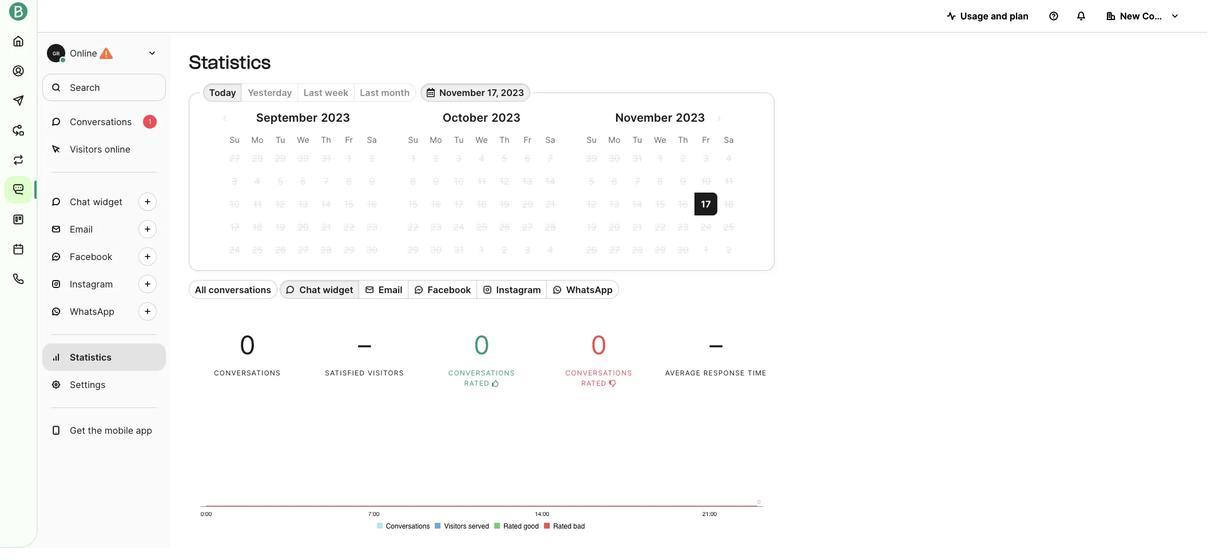 Task type: vqa. For each thing, say whether or not it's contained in the screenshot.
free
no



Task type: describe. For each thing, give the bounding box(es) containing it.
2023 for september 2023
[[321, 111, 350, 125]]

instagram button
[[477, 281, 547, 299]]

satisfied
[[325, 369, 365, 378]]

fr for october
[[524, 135, 532, 145]]

mobile
[[105, 425, 133, 437]]

search link
[[42, 74, 166, 101]]

we for november
[[654, 135, 667, 145]]

settings
[[70, 379, 106, 391]]

chat widget link
[[42, 188, 166, 216]]

average
[[665, 369, 701, 378]]

0 horizontal spatial statistics
[[70, 352, 112, 363]]

all
[[195, 284, 206, 296]]

2023 for october 2023
[[492, 111, 521, 125]]

today
[[209, 87, 236, 99]]

statistics link
[[42, 344, 166, 371]]

17 button
[[695, 193, 718, 216]]

conversations inside button
[[209, 284, 271, 296]]

0 vertical spatial facebook
[[70, 251, 112, 263]]

17 grid
[[580, 133, 741, 262]]

all conversations
[[195, 284, 271, 296]]

facebook inside button
[[428, 284, 471, 296]]

time
[[748, 369, 767, 378]]

new company
[[1121, 10, 1185, 22]]

mo for november
[[609, 135, 621, 145]]

response
[[704, 369, 745, 378]]

october 2023
[[443, 111, 521, 125]]

su for september
[[230, 135, 240, 145]]

– for visitors
[[358, 330, 371, 361]]

bad image
[[610, 380, 616, 387]]

september
[[256, 111, 318, 125]]

conversations
[[70, 116, 132, 128]]

0 horizontal spatial email
[[70, 224, 93, 235]]

0 horizontal spatial chat widget
[[70, 196, 122, 208]]

november for november 2023
[[615, 111, 673, 125]]

widget inside chat widget button
[[323, 284, 353, 296]]

sa for november 2023
[[724, 135, 734, 145]]

november 17, 2023
[[439, 87, 524, 99]]

sa for september 2023
[[367, 135, 377, 145]]

facebook link
[[42, 243, 166, 271]]

mo for october
[[430, 135, 442, 145]]

usage
[[961, 10, 989, 22]]

instagram inside button
[[496, 284, 541, 296]]

usage and plan
[[961, 10, 1029, 22]]

chat inside button
[[299, 284, 321, 296]]

online
[[70, 47, 97, 59]]

and
[[991, 10, 1008, 22]]

satisfied visitors
[[325, 369, 404, 378]]

today button
[[203, 84, 242, 102]]

heading containing november
[[580, 111, 741, 133]]

we for october
[[476, 135, 488, 145]]

october
[[443, 111, 488, 125]]

widget inside chat widget link
[[93, 196, 122, 208]]

instagram link
[[42, 271, 166, 298]]

rated for bad icon
[[582, 379, 607, 388]]

su for november
[[587, 135, 597, 145]]

tu for september
[[276, 135, 285, 145]]

average response time
[[665, 369, 767, 378]]

we for september
[[297, 135, 309, 145]]

2 sa from the left
[[546, 135, 555, 145]]

tu for november
[[633, 135, 642, 145]]



Task type: locate. For each thing, give the bounding box(es) containing it.
0 horizontal spatial november
[[439, 87, 485, 99]]

2 mo from the left
[[430, 135, 442, 145]]

fr
[[345, 135, 353, 145], [524, 135, 532, 145], [702, 135, 710, 145]]

november 17, 2023 button
[[421, 84, 530, 102]]

mo for september
[[251, 135, 264, 145]]

1 vertical spatial chat
[[299, 284, 321, 296]]

september 2023
[[256, 111, 350, 125]]

1 horizontal spatial th
[[500, 135, 510, 145]]

1 0 from the left
[[239, 330, 255, 361]]

3 mo from the left
[[609, 135, 621, 145]]

0 horizontal spatial rated
[[464, 379, 490, 388]]

1 grid from the left
[[223, 133, 383, 262]]

2 horizontal spatial mo
[[609, 135, 621, 145]]

2 heading from the left
[[402, 111, 562, 133]]

widget left "email" button
[[323, 284, 353, 296]]

2023 inside button
[[501, 87, 524, 99]]

1 horizontal spatial rated
[[582, 379, 607, 388]]

company
[[1143, 10, 1185, 22]]

1 horizontal spatial heading
[[402, 111, 562, 133]]

tu down september
[[276, 135, 285, 145]]

mo inside "17" grid
[[609, 135, 621, 145]]

th for october
[[500, 135, 510, 145]]

3 we from the left
[[654, 135, 667, 145]]

3 heading from the left
[[580, 111, 741, 133]]

0 horizontal spatial th
[[321, 135, 331, 145]]

3 0 from the left
[[591, 330, 607, 361]]

0 vertical spatial whatsapp
[[566, 284, 613, 296]]

rated for good image
[[464, 379, 490, 388]]

we down october 2023
[[476, 135, 488, 145]]

17,
[[487, 87, 499, 99]]

2 horizontal spatial heading
[[580, 111, 741, 133]]

2 horizontal spatial th
[[678, 135, 688, 145]]

1 horizontal spatial sa
[[546, 135, 555, 145]]

0 vertical spatial november
[[439, 87, 485, 99]]

plan
[[1010, 10, 1029, 22]]

chat widget button
[[280, 281, 359, 299]]

2 – from the left
[[710, 330, 723, 361]]

instagram
[[70, 279, 113, 290], [496, 284, 541, 296]]

heading containing october
[[402, 111, 562, 133]]

chat
[[70, 196, 90, 208], [299, 284, 321, 296]]

2 horizontal spatial 0
[[591, 330, 607, 361]]

2 rated from the left
[[582, 379, 607, 388]]

– up satisfied visitors
[[358, 330, 371, 361]]

the
[[88, 425, 102, 437]]

2 tu from the left
[[454, 135, 464, 145]]

1 horizontal spatial chat widget
[[299, 284, 353, 296]]

facebook
[[70, 251, 112, 263], [428, 284, 471, 296]]

chat widget inside button
[[299, 284, 353, 296]]

tu for october
[[454, 135, 464, 145]]

tu inside "17" grid
[[633, 135, 642, 145]]

gr
[[52, 50, 60, 56]]

1 conversations rated from the left
[[448, 369, 515, 388]]

heading containing september
[[223, 111, 383, 133]]

0 vertical spatial chat
[[70, 196, 90, 208]]

1 su from the left
[[230, 135, 240, 145]]

0 horizontal spatial chat
[[70, 196, 90, 208]]

1 horizontal spatial instagram
[[496, 284, 541, 296]]

1 horizontal spatial fr
[[524, 135, 532, 145]]

1 horizontal spatial grid
[[402, 133, 562, 262]]

0
[[239, 330, 255, 361], [474, 330, 490, 361], [591, 330, 607, 361]]

1 horizontal spatial whatsapp
[[566, 284, 613, 296]]

1 – from the left
[[358, 330, 371, 361]]

1 vertical spatial november
[[615, 111, 673, 125]]

0 horizontal spatial fr
[[345, 135, 353, 145]]

0 horizontal spatial su
[[230, 135, 240, 145]]

good image
[[492, 380, 499, 387]]

0 horizontal spatial tu
[[276, 135, 285, 145]]

0 for good image
[[474, 330, 490, 361]]

grid for september
[[223, 133, 383, 262]]

1 horizontal spatial widget
[[323, 284, 353, 296]]

fr for november
[[702, 135, 710, 145]]

2 fr from the left
[[524, 135, 532, 145]]

new company button
[[1098, 5, 1189, 27]]

th for september
[[321, 135, 331, 145]]

1 horizontal spatial tu
[[454, 135, 464, 145]]

1
[[148, 117, 152, 126]]

0 horizontal spatial facebook
[[70, 251, 112, 263]]

0 horizontal spatial sa
[[367, 135, 377, 145]]

1 vertical spatial facebook
[[428, 284, 471, 296]]

th for november
[[678, 135, 688, 145]]

0 horizontal spatial heading
[[223, 111, 383, 133]]

visitors
[[368, 369, 404, 378]]

november
[[439, 87, 485, 99], [615, 111, 673, 125]]

sa inside "17" grid
[[724, 135, 734, 145]]

0 horizontal spatial whatsapp
[[70, 306, 114, 318]]

1 vertical spatial email
[[379, 284, 402, 296]]

chat widget up the email link
[[70, 196, 122, 208]]

1 vertical spatial whatsapp
[[70, 306, 114, 318]]

rated left bad icon
[[582, 379, 607, 388]]

th
[[321, 135, 331, 145], [500, 135, 510, 145], [678, 135, 688, 145]]

1 horizontal spatial mo
[[430, 135, 442, 145]]

statistics
[[189, 52, 271, 73], [70, 352, 112, 363]]

fr for september
[[345, 135, 353, 145]]

2 horizontal spatial fr
[[702, 135, 710, 145]]

visitors online link
[[42, 136, 166, 163]]

th inside "17" grid
[[678, 135, 688, 145]]

tu
[[276, 135, 285, 145], [454, 135, 464, 145], [633, 135, 642, 145]]

1 horizontal spatial email
[[379, 284, 402, 296]]

0 horizontal spatial widget
[[93, 196, 122, 208]]

3 sa from the left
[[724, 135, 734, 145]]

grid
[[223, 133, 383, 262], [402, 133, 562, 262]]

we
[[297, 135, 309, 145], [476, 135, 488, 145], [654, 135, 667, 145]]

1 vertical spatial widget
[[323, 284, 353, 296]]

2 horizontal spatial we
[[654, 135, 667, 145]]

conversations rated
[[448, 369, 515, 388], [566, 369, 633, 388]]

online
[[105, 144, 131, 155]]

2 conversations rated from the left
[[566, 369, 633, 388]]

widget
[[93, 196, 122, 208], [323, 284, 353, 296]]

– up the average response time
[[710, 330, 723, 361]]

fr inside "17" grid
[[702, 135, 710, 145]]

email
[[70, 224, 93, 235], [379, 284, 402, 296]]

heading
[[223, 111, 383, 133], [402, 111, 562, 133], [580, 111, 741, 133]]

2023 for november 2023
[[676, 111, 705, 125]]

1 fr from the left
[[345, 135, 353, 145]]

chat widget left "email" button
[[299, 284, 353, 296]]

whatsapp button
[[547, 281, 619, 299]]

facebook button
[[408, 281, 477, 299]]

2 we from the left
[[476, 135, 488, 145]]

mo
[[251, 135, 264, 145], [430, 135, 442, 145], [609, 135, 621, 145]]

0 vertical spatial statistics
[[189, 52, 271, 73]]

1 horizontal spatial su
[[408, 135, 418, 145]]

2 0 from the left
[[474, 330, 490, 361]]

november inside heading
[[615, 111, 673, 125]]

new
[[1121, 10, 1140, 22]]

1 horizontal spatial facebook
[[428, 284, 471, 296]]

1 we from the left
[[297, 135, 309, 145]]

rated left good image
[[464, 379, 490, 388]]

whatsapp link
[[42, 298, 166, 326]]

0 horizontal spatial mo
[[251, 135, 264, 145]]

2 grid from the left
[[402, 133, 562, 262]]

th down october 2023
[[500, 135, 510, 145]]

2023
[[501, 87, 524, 99], [321, 111, 350, 125], [492, 111, 521, 125], [676, 111, 705, 125]]

grid for october
[[402, 133, 562, 262]]

1 vertical spatial chat widget
[[299, 284, 353, 296]]

1 mo from the left
[[251, 135, 264, 145]]

rated
[[464, 379, 490, 388], [582, 379, 607, 388]]

0 for bad icon
[[591, 330, 607, 361]]

app
[[136, 425, 152, 437]]

2 th from the left
[[500, 135, 510, 145]]

all conversations button
[[189, 281, 277, 299]]

1 horizontal spatial conversations rated
[[566, 369, 633, 388]]

chat widget
[[70, 196, 122, 208], [299, 284, 353, 296]]

email left facebook button
[[379, 284, 402, 296]]

su
[[230, 135, 240, 145], [408, 135, 418, 145], [587, 135, 597, 145]]

3 tu from the left
[[633, 135, 642, 145]]

0 horizontal spatial grid
[[223, 133, 383, 262]]

1 sa from the left
[[367, 135, 377, 145]]

0 horizontal spatial –
[[358, 330, 371, 361]]

0 vertical spatial email
[[70, 224, 93, 235]]

2 horizontal spatial tu
[[633, 135, 642, 145]]

conversations
[[209, 284, 271, 296], [214, 369, 281, 378], [448, 369, 515, 378], [566, 369, 633, 378]]

november for november 17, 2023
[[439, 87, 485, 99]]

widget up the email link
[[93, 196, 122, 208]]

1 horizontal spatial statistics
[[189, 52, 271, 73]]

we inside "17" grid
[[654, 135, 667, 145]]

0 horizontal spatial instagram
[[70, 279, 113, 290]]

get
[[70, 425, 85, 437]]

we down november 2023 on the right top of the page
[[654, 135, 667, 145]]

visitors online
[[70, 144, 131, 155]]

1 th from the left
[[321, 135, 331, 145]]

1 vertical spatial statistics
[[70, 352, 112, 363]]

3 fr from the left
[[702, 135, 710, 145]]

email link
[[42, 216, 166, 243]]

2 horizontal spatial sa
[[724, 135, 734, 145]]

–
[[358, 330, 371, 361], [710, 330, 723, 361]]

1 horizontal spatial we
[[476, 135, 488, 145]]

2 su from the left
[[408, 135, 418, 145]]

november 2023
[[615, 111, 705, 125]]

tu down october
[[454, 135, 464, 145]]

su inside "17" grid
[[587, 135, 597, 145]]

get the mobile app
[[70, 425, 152, 437]]

search
[[70, 82, 100, 93]]

th down september 2023
[[321, 135, 331, 145]]

settings link
[[42, 371, 166, 399]]

0 horizontal spatial we
[[297, 135, 309, 145]]

2 horizontal spatial su
[[587, 135, 597, 145]]

whatsapp inside button
[[566, 284, 613, 296]]

3 su from the left
[[587, 135, 597, 145]]

statistics up settings
[[70, 352, 112, 363]]

we down september 2023
[[297, 135, 309, 145]]

usage and plan button
[[938, 5, 1038, 27]]

visitors
[[70, 144, 102, 155]]

email down chat widget link
[[70, 224, 93, 235]]

conversations rated for bad icon
[[566, 369, 633, 388]]

su for october
[[408, 135, 418, 145]]

whatsapp
[[566, 284, 613, 296], [70, 306, 114, 318]]

sa
[[367, 135, 377, 145], [546, 135, 555, 145], [724, 135, 734, 145]]

november inside button
[[439, 87, 485, 99]]

– for response
[[710, 330, 723, 361]]

0 horizontal spatial 0
[[239, 330, 255, 361]]

conversations rated for good image
[[448, 369, 515, 388]]

email inside button
[[379, 284, 402, 296]]

1 heading from the left
[[223, 111, 383, 133]]

email button
[[359, 281, 408, 299]]

17
[[701, 199, 711, 210]]

3 th from the left
[[678, 135, 688, 145]]

1 tu from the left
[[276, 135, 285, 145]]

1 horizontal spatial 0
[[474, 330, 490, 361]]

0 horizontal spatial conversations rated
[[448, 369, 515, 388]]

0 vertical spatial chat widget
[[70, 196, 122, 208]]

1 rated from the left
[[464, 379, 490, 388]]

1 horizontal spatial november
[[615, 111, 673, 125]]

th down november 2023 on the right top of the page
[[678, 135, 688, 145]]

tu down november 2023 on the right top of the page
[[633, 135, 642, 145]]

1 horizontal spatial –
[[710, 330, 723, 361]]

get the mobile app link
[[42, 417, 166, 445]]

0 vertical spatial widget
[[93, 196, 122, 208]]

statistics up today
[[189, 52, 271, 73]]

1 horizontal spatial chat
[[299, 284, 321, 296]]



